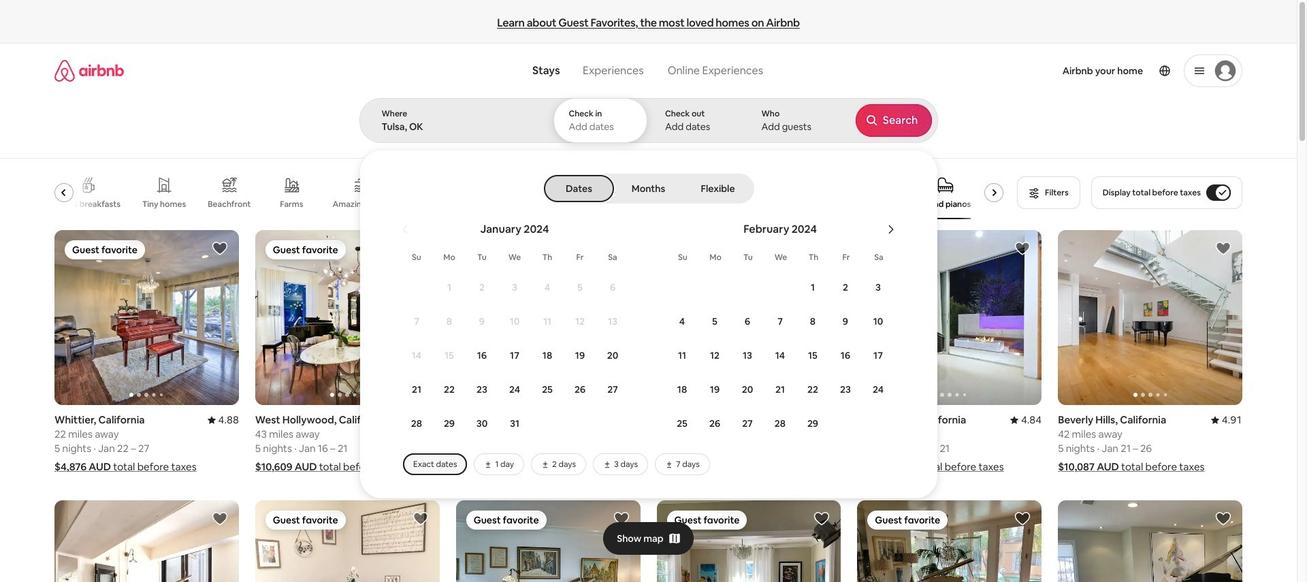 Task type: describe. For each thing, give the bounding box(es) containing it.
add to wishlist: west hollywood, california image
[[412, 240, 429, 257]]

add to wishlist: beverly hills, california image
[[1216, 240, 1232, 257]]

1 add to wishlist: los angeles, california image from the left
[[212, 511, 228, 527]]

add to wishlist: orange, california image
[[1216, 511, 1232, 527]]

what can we help you find? tab list
[[522, 56, 656, 86]]

0 horizontal spatial add to wishlist: los angeles, california image
[[814, 511, 830, 527]]

add to wishlist: ontario, california image
[[613, 511, 630, 527]]

profile element
[[785, 44, 1243, 98]]

4.84 out of 5 average rating image
[[1010, 414, 1042, 426]]

add to wishlist: beverly hills, california image
[[814, 240, 830, 257]]

add to wishlist: monterey park, california image
[[613, 240, 630, 257]]

4.91 out of 5 average rating image
[[1211, 414, 1243, 426]]



Task type: vqa. For each thing, say whether or not it's contained in the screenshot.
4.96 out of 5 average rating icon
yes



Task type: locate. For each thing, give the bounding box(es) containing it.
4.96 out of 5 average rating image
[[408, 414, 440, 426]]

tab panel
[[359, 98, 1307, 498]]

group
[[54, 166, 1009, 219], [54, 230, 239, 405], [255, 230, 440, 405], [456, 230, 640, 405], [657, 230, 841, 405], [858, 230, 1226, 405], [1058, 230, 1243, 405], [54, 501, 239, 582], [255, 501, 440, 582], [456, 501, 640, 582], [657, 501, 841, 582], [858, 501, 1042, 582], [1058, 501, 1243, 582]]

Search destinations search field
[[382, 121, 530, 133]]

1 horizontal spatial add to wishlist: los angeles, california image
[[1015, 511, 1031, 527]]

1 horizontal spatial add to wishlist: los angeles, california image
[[1015, 240, 1031, 257]]

4.88 out of 5 average rating image
[[207, 414, 239, 426]]

2 add to wishlist: los angeles, california image from the left
[[1015, 511, 1031, 527]]

add to wishlist: whittier, california image
[[212, 240, 228, 257]]

tab list
[[545, 174, 752, 204]]

0 vertical spatial add to wishlist: los angeles, california image
[[1015, 240, 1031, 257]]

add to wishlist: jurupa valley, california image
[[412, 511, 429, 527]]

1 vertical spatial add to wishlist: los angeles, california image
[[814, 511, 830, 527]]

add to wishlist: los angeles, california image
[[212, 511, 228, 527], [1015, 511, 1031, 527]]

add to wishlist: los angeles, california image
[[1015, 240, 1031, 257], [814, 511, 830, 527]]

None search field
[[359, 44, 1307, 498]]

0 horizontal spatial add to wishlist: los angeles, california image
[[212, 511, 228, 527]]

calendar application
[[376, 208, 1307, 475]]



